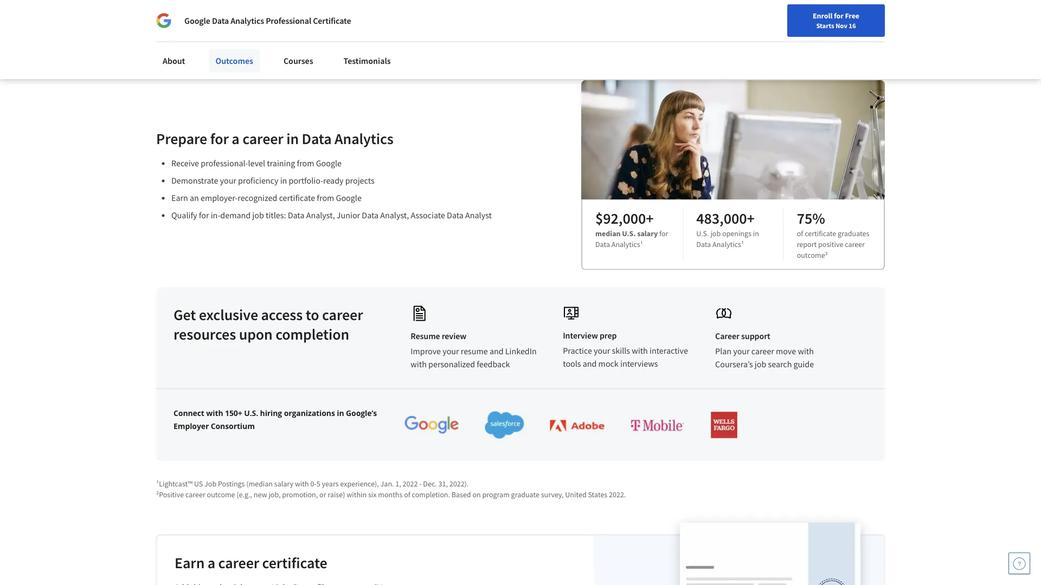 Task type: locate. For each thing, give the bounding box(es) containing it.
receive
[[171, 158, 199, 169]]

feedback
[[477, 359, 510, 370]]

more
[[197, 16, 217, 27]]

¹lightcast™
[[156, 479, 193, 489]]

show notifications image
[[895, 14, 908, 27]]

outcome inside the ¹lightcast™ us job postings (median salary with 0-5 years experience), jan. 1, 2022 - dec. 31, 2022). ²positive career outcome (e.g., new job, promotion, or raise) within six months of completion. based on program graduate survey, united states 2022.
[[207, 490, 235, 500]]

0 horizontal spatial analyst,
[[306, 210, 335, 221]]

0 horizontal spatial outcome
[[207, 490, 235, 500]]

interview
[[563, 331, 598, 341]]

u.s. right 150+
[[244, 408, 258, 419]]

1 horizontal spatial ¹
[[742, 239, 744, 249]]

0 horizontal spatial of
[[404, 490, 411, 500]]

0 vertical spatial salary
[[638, 229, 658, 238]]

with inside career support plan your career move with coursera's job search guide
[[798, 346, 814, 357]]

outcomes
[[216, 55, 253, 66]]

in left google's
[[337, 408, 344, 419]]

salary up job,
[[274, 479, 294, 489]]

in down training
[[280, 175, 287, 186]]

1 vertical spatial google
[[316, 158, 342, 169]]

your up coursera's
[[734, 346, 750, 357]]

with inside 'interview prep practice your skills with interactive tools and mock interviews'
[[632, 346, 648, 357]]

1 horizontal spatial outcome
[[797, 250, 825, 260]]

career
[[243, 129, 284, 148], [845, 239, 865, 249], [322, 305, 363, 324], [752, 346, 775, 357], [186, 490, 205, 500], [218, 554, 259, 573]]

$92,000 + median u.s. salary
[[596, 209, 658, 238]]

1 horizontal spatial u.s.
[[622, 229, 636, 238]]

for for career
[[210, 129, 229, 148]]

2 vertical spatial google
[[336, 193, 362, 204]]

0 horizontal spatial from
[[297, 158, 314, 169]]

0 horizontal spatial salary
[[274, 479, 294, 489]]

u.s. down $92,000 at the right of the page
[[622, 229, 636, 238]]

dec.
[[423, 479, 437, 489]]

1 horizontal spatial job
[[711, 229, 721, 238]]

+ inside $92,000 + median u.s. salary
[[646, 209, 654, 228]]

for up the nov
[[834, 11, 844, 21]]

¹ down the openings
[[742, 239, 744, 249]]

from up qualify for in-demand job titles: data analyst, junior data analyst, associate data analyst
[[317, 193, 334, 204]]

your inside resume review improve your resume and linkedin with personalized feedback
[[443, 346, 459, 357]]

your for career support plan your career move with coursera's job search guide
[[734, 346, 750, 357]]

data inside for data analytics
[[596, 239, 610, 249]]

google
[[184, 15, 210, 26], [316, 158, 342, 169], [336, 193, 362, 204]]

¹ down $92,000 + median u.s. salary
[[640, 239, 643, 249]]

proficiency
[[238, 175, 279, 186]]

0 horizontal spatial and
[[490, 346, 504, 357]]

with
[[632, 346, 648, 357], [798, 346, 814, 357], [411, 359, 427, 370], [206, 408, 223, 419], [295, 479, 309, 489]]

1 vertical spatial and
[[583, 359, 597, 370]]

analyst
[[465, 210, 492, 221]]

of
[[797, 229, 804, 238], [404, 490, 411, 500]]

0 horizontal spatial career
[[716, 331, 740, 342]]

united
[[565, 490, 587, 500]]

1 vertical spatial outcome
[[207, 490, 235, 500]]

1 vertical spatial job
[[711, 229, 721, 238]]

u.s. inside connect with 150+ u.s. hiring organizations in google's employer consortium
[[244, 408, 258, 419]]

2 vertical spatial certificate
[[262, 554, 327, 573]]

enroll for free starts nov 16
[[813, 11, 860, 30]]

analytics inside for data analytics
[[612, 239, 640, 249]]

raise)
[[328, 490, 345, 500]]

job inside "483,000 + u.s. job openings in data analytics"
[[711, 229, 721, 238]]

median
[[596, 229, 621, 238]]

within
[[347, 490, 367, 500]]

find your new career
[[740, 12, 808, 22]]

google up ready
[[316, 158, 342, 169]]

outcome down postings
[[207, 490, 235, 500]]

1 vertical spatial certificate
[[805, 229, 837, 238]]

job down 483,000
[[711, 229, 721, 238]]

in
[[287, 129, 299, 148], [280, 175, 287, 186], [753, 229, 759, 238], [337, 408, 344, 419]]

2 horizontal spatial u.s.
[[697, 229, 709, 238]]

english button
[[814, 0, 879, 35]]

2 horizontal spatial job
[[755, 359, 767, 370]]

earn for earn a career certificate
[[175, 554, 205, 573]]

0 vertical spatial and
[[490, 346, 504, 357]]

2022).
[[450, 479, 469, 489]]

2 analyst, from the left
[[380, 210, 409, 221]]

analyst,
[[306, 210, 335, 221], [380, 210, 409, 221]]

your inside 'interview prep practice your skills with interactive tools and mock interviews'
[[594, 346, 611, 357]]

in up training
[[287, 129, 299, 148]]

1 vertical spatial from
[[317, 193, 334, 204]]

career inside career support plan your career move with coursera's job search guide
[[716, 331, 740, 342]]

+ up for data analytics
[[646, 209, 654, 228]]

analyst, left junior
[[306, 210, 335, 221]]

salary inside the ¹lightcast™ us job postings (median salary with 0-5 years experience), jan. 1, 2022 - dec. 31, 2022). ²positive career outcome (e.g., new job, promotion, or raise) within six months of completion. based on program graduate survey, united states 2022.
[[274, 479, 294, 489]]

for right $92,000 + median u.s. salary
[[660, 229, 669, 238]]

u.s. down 483,000
[[697, 229, 709, 238]]

0 vertical spatial of
[[797, 229, 804, 238]]

career right "new"
[[788, 12, 808, 22]]

0 vertical spatial from
[[297, 158, 314, 169]]

None search field
[[155, 7, 415, 28]]

u.s. for with
[[244, 408, 258, 419]]

0 vertical spatial a
[[232, 129, 240, 148]]

1 + from the left
[[646, 209, 654, 228]]

with inside resume review improve your resume and linkedin with personalized feedback
[[411, 359, 427, 370]]

0 horizontal spatial +
[[646, 209, 654, 228]]

postings
[[218, 479, 245, 489]]

and right tools
[[583, 359, 597, 370]]

1 horizontal spatial and
[[583, 359, 597, 370]]

1 vertical spatial of
[[404, 490, 411, 500]]

0 vertical spatial outcome
[[797, 250, 825, 260]]

1 horizontal spatial salary
[[638, 229, 658, 238]]

1 ¹ from the left
[[640, 239, 643, 249]]

graduates
[[838, 229, 870, 238]]

your for resume review improve your resume and linkedin with personalized feedback
[[443, 346, 459, 357]]

from up portfolio-
[[297, 158, 314, 169]]

coursera enterprise logos image
[[643, 0, 860, 20]]

qualify
[[171, 210, 197, 221]]

google up junior
[[336, 193, 362, 204]]

demonstrate
[[171, 175, 218, 186]]

5
[[317, 479, 320, 489]]

interactive
[[650, 346, 688, 357]]

with up interviews
[[632, 346, 648, 357]]

with inside the ¹lightcast™ us job postings (median salary with 0-5 years experience), jan. 1, 2022 - dec. 31, 2022). ²positive career outcome (e.g., new job, promotion, or raise) within six months of completion. based on program graduate survey, united states 2022.
[[295, 479, 309, 489]]

2 ¹ from the left
[[742, 239, 744, 249]]

0 horizontal spatial u.s.
[[244, 408, 258, 419]]

job
[[205, 479, 217, 489]]

job down recognized
[[252, 210, 264, 221]]

improve
[[411, 346, 441, 357]]

career up the plan
[[716, 331, 740, 342]]

professional
[[266, 15, 311, 26]]

connect
[[174, 408, 204, 419]]

1 horizontal spatial from
[[317, 193, 334, 204]]

1 horizontal spatial a
[[232, 129, 240, 148]]

about
[[163, 55, 185, 66]]

483,000
[[697, 209, 747, 228]]

plan
[[716, 346, 732, 357]]

your inside career support plan your career move with coursera's job search guide
[[734, 346, 750, 357]]

of up report
[[797, 229, 804, 238]]

483,000 + u.s. job openings in data analytics
[[697, 209, 759, 249]]

for for starts
[[834, 11, 844, 21]]

of inside 75% of certificate graduates report positive career outcome
[[797, 229, 804, 238]]

+ inside "483,000 + u.s. job openings in data analytics"
[[747, 209, 755, 228]]

testimonials link
[[337, 49, 397, 73]]

2 + from the left
[[747, 209, 755, 228]]

data right junior
[[362, 210, 379, 221]]

upon
[[239, 325, 273, 344]]

earn
[[171, 193, 188, 204], [175, 554, 205, 573]]

data right learn
[[212, 15, 229, 26]]

find your new career link
[[735, 11, 814, 24]]

data down median
[[596, 239, 610, 249]]

employer
[[174, 421, 209, 432]]

of down 2022
[[404, 490, 411, 500]]

0 vertical spatial career
[[788, 12, 808, 22]]

1 horizontal spatial analyst,
[[380, 210, 409, 221]]

0 horizontal spatial ¹
[[640, 239, 643, 249]]

google image
[[156, 13, 171, 28]]

job left search
[[755, 359, 767, 370]]

resume review improve your resume and linkedin with personalized feedback
[[411, 331, 537, 370]]

courses
[[284, 55, 313, 66]]

with left 150+
[[206, 408, 223, 419]]

for inside enroll for free starts nov 16
[[834, 11, 844, 21]]

courses link
[[277, 49, 320, 73]]

for data analytics
[[596, 229, 669, 249]]

¹ for 483,000
[[742, 239, 744, 249]]

analyst, left associate
[[380, 210, 409, 221]]

enroll
[[813, 11, 833, 21]]

of inside the ¹lightcast™ us job postings (median salary with 0-5 years experience), jan. 1, 2022 - dec. 31, 2022). ²positive career outcome (e.g., new job, promotion, or raise) within six months of completion. based on program graduate survey, united states 2022.
[[404, 490, 411, 500]]

google left about
[[184, 15, 210, 26]]

and up feedback
[[490, 346, 504, 357]]

1 horizontal spatial +
[[747, 209, 755, 228]]

about
[[219, 16, 241, 27]]

1 vertical spatial earn
[[175, 554, 205, 573]]

1 analyst, from the left
[[306, 210, 335, 221]]

states
[[588, 490, 608, 500]]

in right the openings
[[753, 229, 759, 238]]

based
[[452, 490, 471, 500]]

2 vertical spatial job
[[755, 359, 767, 370]]

earn an employer-recognized certificate from google
[[171, 193, 362, 204]]

1 horizontal spatial of
[[797, 229, 804, 238]]

with down improve
[[411, 359, 427, 370]]

u.s. inside "483,000 + u.s. job openings in data analytics"
[[697, 229, 709, 238]]

for up professional-
[[210, 129, 229, 148]]

resume
[[461, 346, 488, 357]]

resume
[[411, 331, 440, 342]]

jan.
[[381, 479, 394, 489]]

analytics inside "483,000 + u.s. job openings in data analytics"
[[713, 239, 742, 249]]

u.s. inside $92,000 + median u.s. salary
[[622, 229, 636, 238]]

data down 483,000
[[697, 239, 711, 249]]

tools
[[563, 359, 581, 370]]

an
[[190, 193, 199, 204]]

mock
[[599, 359, 619, 370]]

your down professional-
[[220, 175, 236, 186]]

+ for $92,000
[[646, 209, 654, 228]]

learn more about coursera for business
[[174, 16, 324, 27]]

0 vertical spatial certificate
[[279, 193, 315, 204]]

to
[[306, 305, 319, 324]]

for left the in- at left top
[[199, 210, 209, 221]]

u.s.
[[622, 229, 636, 238], [697, 229, 709, 238], [244, 408, 258, 419]]

job
[[252, 210, 264, 221], [711, 229, 721, 238], [755, 359, 767, 370]]

your up personalized
[[443, 346, 459, 357]]

salary down $92,000 at the right of the page
[[638, 229, 658, 238]]

0 horizontal spatial job
[[252, 210, 264, 221]]

your up mock
[[594, 346, 611, 357]]

0 vertical spatial earn
[[171, 193, 188, 204]]

1 vertical spatial salary
[[274, 479, 294, 489]]

with up promotion,
[[295, 479, 309, 489]]

career inside 75% of certificate graduates report positive career outcome
[[845, 239, 865, 249]]

1 vertical spatial career
[[716, 331, 740, 342]]

²positive
[[156, 490, 184, 500]]

coursera's
[[716, 359, 753, 370]]

+ up the openings
[[747, 209, 755, 228]]

qualify for in-demand job titles: data analyst, junior data analyst, associate data analyst
[[171, 210, 492, 221]]

or
[[320, 490, 326, 500]]

projects
[[345, 175, 375, 186]]

with inside connect with 150+ u.s. hiring organizations in google's employer consortium
[[206, 408, 223, 419]]

outcome down report
[[797, 250, 825, 260]]

0 horizontal spatial a
[[208, 554, 215, 573]]

with up guide
[[798, 346, 814, 357]]

in inside connect with 150+ u.s. hiring organizations in google's employer consortium
[[337, 408, 344, 419]]

in-
[[211, 210, 220, 221]]



Task type: describe. For each thing, give the bounding box(es) containing it.
years
[[322, 479, 339, 489]]

1,
[[396, 479, 401, 489]]

(e.g.,
[[237, 490, 252, 500]]

¹ for $92,000
[[640, 239, 643, 249]]

(median
[[246, 479, 273, 489]]

your right find
[[756, 12, 770, 22]]

junior
[[337, 210, 360, 221]]

for inside for data analytics
[[660, 229, 669, 238]]

get
[[174, 305, 196, 324]]

demonstrate your proficiency in portfolio-ready projects
[[171, 175, 375, 186]]

hiring
[[260, 408, 282, 419]]

outcome inside 75% of certificate graduates report positive career outcome
[[797, 250, 825, 260]]

promotion,
[[282, 490, 318, 500]]

connect with 150+ u.s. hiring organizations in google's employer consortium
[[174, 408, 377, 432]]

16
[[849, 21, 856, 30]]

consortium
[[211, 421, 255, 432]]

75%
[[797, 209, 825, 228]]

google partner logo image
[[405, 416, 459, 435]]

positive
[[819, 239, 844, 249]]

$92,000
[[596, 209, 646, 228]]

career inside the ¹lightcast™ us job postings (median salary with 0-5 years experience), jan. 1, 2022 - dec. 31, 2022). ²positive career outcome (e.g., new job, promotion, or raise) within six months of completion. based on program graduate survey, united states 2022.
[[186, 490, 205, 500]]

nov
[[836, 21, 848, 30]]

in inside "483,000 + u.s. job openings in data analytics"
[[753, 229, 759, 238]]

adobe partner logo image
[[550, 421, 605, 432]]

job,
[[269, 490, 281, 500]]

2022.
[[609, 490, 626, 500]]

earn for earn an employer-recognized certificate from google
[[171, 193, 188, 204]]

receive professional-level training from google
[[171, 158, 342, 169]]

skills
[[612, 346, 630, 357]]

business
[[291, 16, 324, 27]]

exclusive
[[199, 305, 258, 324]]

on
[[473, 490, 481, 500]]

outcomes link
[[209, 49, 260, 73]]

learn
[[174, 16, 196, 27]]

1 vertical spatial a
[[208, 554, 215, 573]]

report
[[797, 239, 817, 249]]

get exclusive access to career resources upon completion
[[174, 305, 363, 344]]

interviews
[[621, 359, 658, 370]]

practice
[[563, 346, 592, 357]]

1 horizontal spatial career
[[788, 12, 808, 22]]

0 vertical spatial job
[[252, 210, 264, 221]]

recognized
[[238, 193, 277, 204]]

¹lightcast™ us job postings (median salary with 0-5 years experience), jan. 1, 2022 - dec. 31, 2022). ²positive career outcome (e.g., new job, promotion, or raise) within six months of completion. based on program graduate survey, united states 2022.
[[156, 479, 626, 500]]

certificate
[[313, 15, 351, 26]]

earn a career certificate
[[175, 554, 327, 573]]

help center image
[[1013, 558, 1026, 571]]

experience),
[[340, 479, 379, 489]]

training
[[267, 158, 295, 169]]

75% of certificate graduates report positive career outcome
[[797, 209, 870, 260]]

salary inside $92,000 + median u.s. salary
[[638, 229, 658, 238]]

data inside "483,000 + u.s. job openings in data analytics"
[[697, 239, 711, 249]]

for left business
[[278, 16, 289, 27]]

ready
[[323, 175, 344, 186]]

completion
[[276, 325, 349, 344]]

prepare for a career in data analytics
[[156, 129, 394, 148]]

move
[[776, 346, 796, 357]]

interview prep practice your skills with interactive tools and mock interviews
[[563, 331, 688, 370]]

six
[[368, 490, 377, 500]]

150+
[[225, 408, 242, 419]]

career inside career support plan your career move with coursera's job search guide
[[752, 346, 775, 357]]

survey,
[[541, 490, 564, 500]]

job inside career support plan your career move with coursera's job search guide
[[755, 359, 767, 370]]

employer-
[[201, 193, 238, 204]]

your for interview prep practice your skills with interactive tools and mock interviews
[[594, 346, 611, 357]]

access
[[261, 305, 303, 324]]

0 vertical spatial google
[[184, 15, 210, 26]]

0-
[[311, 479, 317, 489]]

find
[[740, 12, 754, 22]]

certificate inside 75% of certificate graduates report positive career outcome
[[805, 229, 837, 238]]

data right titles:
[[288, 210, 305, 221]]

demand
[[220, 210, 251, 221]]

free
[[845, 11, 860, 21]]

openings
[[723, 229, 752, 238]]

completion.
[[412, 490, 450, 500]]

career support plan your career move with coursera's job search guide
[[716, 331, 814, 370]]

professional-
[[201, 158, 248, 169]]

titles:
[[266, 210, 286, 221]]

google data analytics professional certificate
[[184, 15, 351, 26]]

months
[[378, 490, 403, 500]]

testimonials
[[344, 55, 391, 66]]

and inside resume review improve your resume and linkedin with personalized feedback
[[490, 346, 504, 357]]

u.s. for +
[[622, 229, 636, 238]]

guide
[[794, 359, 814, 370]]

+ for 483,000
[[747, 209, 755, 228]]

career inside get exclusive access to career resources upon completion
[[322, 305, 363, 324]]

coursera career certificate image
[[680, 523, 861, 586]]

new
[[772, 12, 786, 22]]

salesforce partner logo image
[[485, 412, 524, 439]]

and inside 'interview prep practice your skills with interactive tools and mock interviews'
[[583, 359, 597, 370]]

31,
[[439, 479, 448, 489]]

program
[[483, 490, 510, 500]]

coursera
[[243, 16, 277, 27]]

support
[[742, 331, 771, 342]]

data left the analyst
[[447, 210, 464, 221]]

data up portfolio-
[[302, 129, 332, 148]]

prepare
[[156, 129, 207, 148]]

review
[[442, 331, 467, 342]]

new
[[254, 490, 267, 500]]

english
[[833, 12, 860, 23]]

for for demand
[[199, 210, 209, 221]]



Task type: vqa. For each thing, say whether or not it's contained in the screenshot.
THE COURSERA image
no



